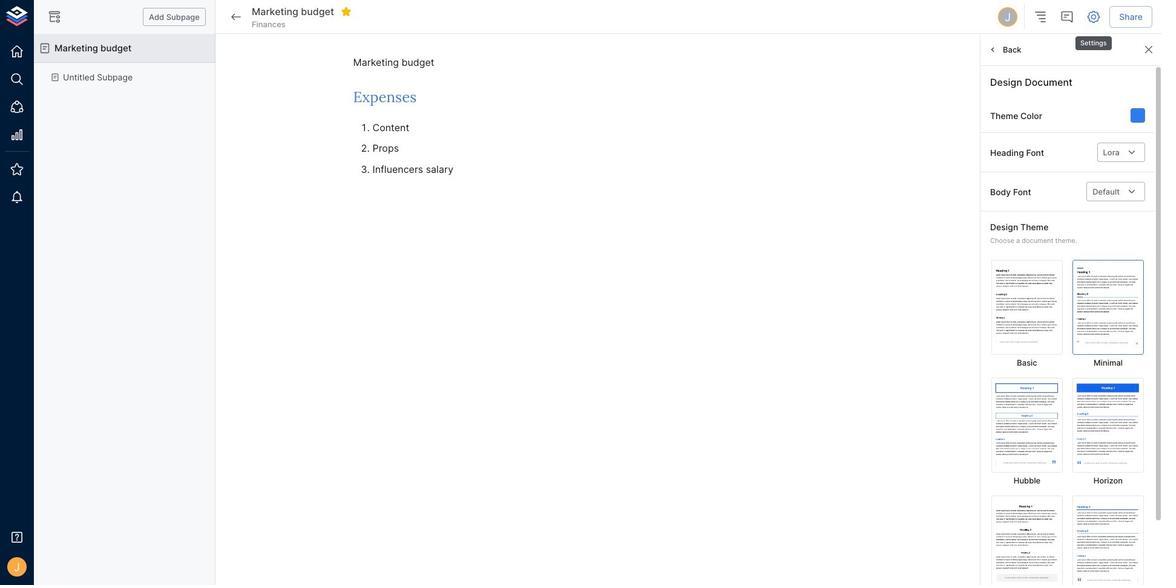 Task type: describe. For each thing, give the bounding box(es) containing it.
comments image
[[1060, 10, 1075, 24]]

go back image
[[229, 10, 243, 24]]

table of contents image
[[1034, 10, 1048, 24]]

hide wiki image
[[47, 10, 62, 24]]



Task type: vqa. For each thing, say whether or not it's contained in the screenshot.
dialog
no



Task type: locate. For each thing, give the bounding box(es) containing it.
remove favorite image
[[341, 6, 352, 17]]

tooltip
[[1075, 28, 1113, 52]]

settings image
[[1087, 10, 1101, 24]]



